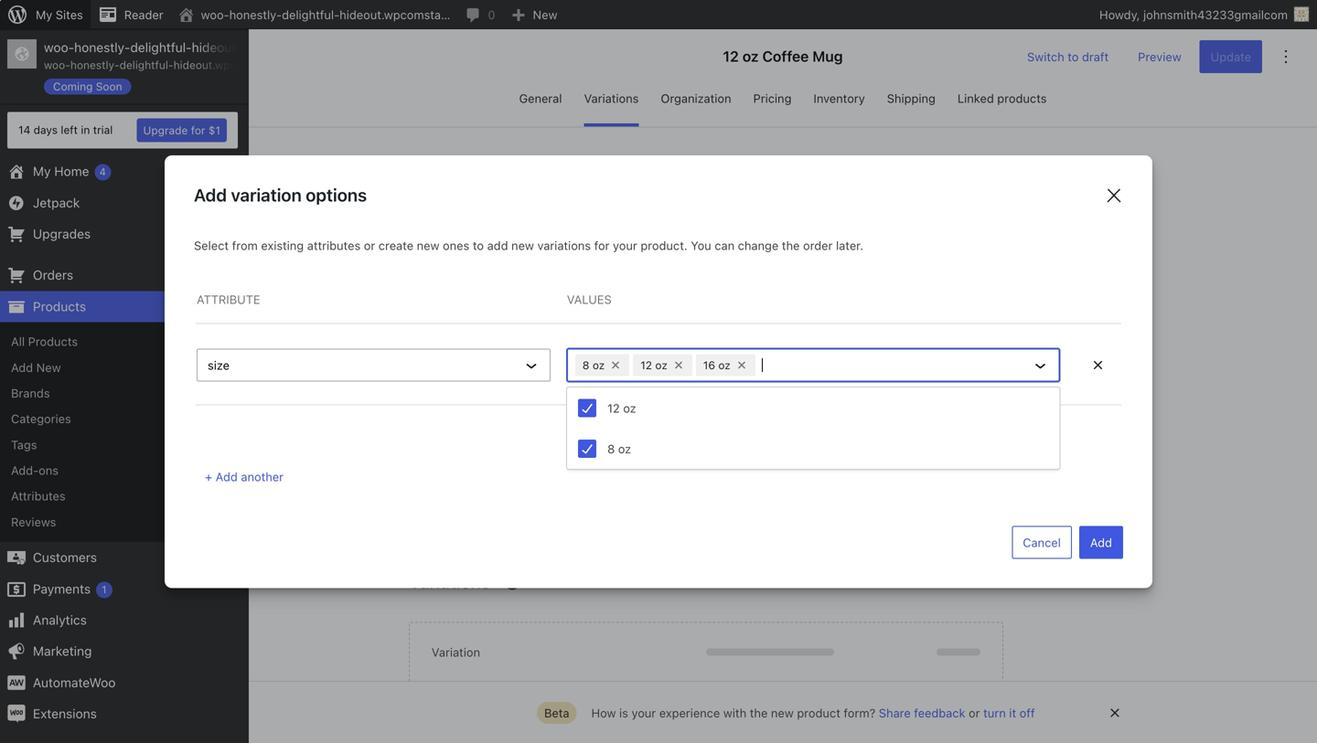 Task type: locate. For each thing, give the bounding box(es) containing it.
0 vertical spatial variations
[[537, 238, 591, 252]]

off
[[1020, 706, 1035, 720]]

attributes
[[11, 490, 66, 503]]

your right sell
[[576, 367, 600, 380]]

2 vertical spatial your
[[632, 706, 656, 720]]

2 vertical spatial 12
[[607, 402, 620, 415]]

oz left the remove 12 oz icon
[[655, 359, 667, 372]]

to
[[1068, 50, 1079, 64], [473, 238, 484, 252]]

select from existing attributes or create new ones to add new variations for your product. you can change the order later.
[[194, 238, 863, 252]]

my home 4
[[33, 164, 106, 179]]

ones
[[443, 238, 469, 252]]

1 vertical spatial variations
[[409, 571, 490, 593]]

new up general
[[533, 8, 557, 21]]

experience
[[659, 706, 720, 720]]

in right left
[[81, 124, 90, 136]]

1 vertical spatial woo-
[[44, 40, 74, 55]]

payments
[[33, 582, 91, 597]]

update button
[[1200, 40, 1262, 73]]

options inside button
[[609, 414, 650, 428]]

new right add
[[511, 238, 534, 252]]

8 oz left remove 8 oz image
[[582, 359, 605, 372]]

in for trial
[[81, 124, 90, 136]]

add up 'select'
[[194, 185, 227, 205]]

0 horizontal spatial new
[[36, 361, 61, 374]]

customers
[[33, 550, 97, 565]]

0 vertical spatial 8
[[582, 359, 589, 372]]

1 horizontal spatial to
[[1068, 50, 1079, 64]]

1 horizontal spatial or
[[814, 367, 826, 380]]

0 horizontal spatial variations
[[537, 238, 591, 252]]

0 vertical spatial new
[[533, 8, 557, 21]]

12 oz
[[640, 359, 667, 372], [607, 402, 636, 415]]

create
[[379, 238, 413, 252]]

add
[[487, 238, 508, 252]]

in left the remove 12 oz icon
[[650, 367, 660, 380]]

8 right sell
[[582, 359, 589, 372]]

the
[[782, 238, 800, 252], [750, 706, 768, 720]]

delightful- inside toolbar navigation
[[282, 8, 340, 21]]

or left "turn"
[[969, 706, 980, 720]]

variations right general
[[584, 91, 639, 105]]

honestly- inside toolbar navigation
[[229, 8, 282, 21]]

woo- inside "woo-honestly-delightful-hideout.wpcomsta…" link
[[201, 8, 229, 21]]

1 vertical spatial 8 oz
[[607, 442, 631, 456]]

product up add options
[[603, 367, 647, 380]]

size
[[789, 367, 811, 380]]

12 right remove 8 oz image
[[640, 359, 652, 372]]

toolbar navigation
[[90, 0, 1317, 33]]

hideout.wpcomstaging.com down "woo-honestly-delightful-hideout.wpcomsta…" link at the top left of page
[[192, 40, 354, 55]]

add new
[[11, 361, 61, 374]]

hideout.wpcomstaging.com
[[192, 40, 354, 55], [173, 59, 316, 72]]

list box containing 12 oz
[[567, 388, 1060, 469]]

new down the all products
[[36, 361, 61, 374]]

1 vertical spatial or
[[814, 367, 826, 380]]

or right size
[[814, 367, 826, 380]]

add inside main menu navigation
[[11, 361, 33, 374]]

1 vertical spatial product
[[797, 706, 840, 720]]

1 horizontal spatial variations
[[710, 367, 764, 380]]

0 horizontal spatial new
[[417, 238, 439, 252]]

upgrade for $1 button
[[137, 119, 227, 142]]

0 vertical spatial to
[[1068, 50, 1079, 64]]

8 right the 8 oz option
[[607, 442, 615, 456]]

products link
[[0, 291, 249, 322]]

in
[[81, 124, 90, 136], [650, 367, 660, 380]]

products
[[33, 299, 86, 314], [28, 335, 78, 349]]

in for multiple
[[650, 367, 660, 380]]

draft
[[1082, 50, 1109, 64]]

values
[[567, 292, 612, 306]]

oz right 12 oz checkbox
[[623, 402, 636, 415]]

list box
[[567, 388, 1060, 469]]

to inside 'switch to draft' button
[[1068, 50, 1079, 64]]

8 oz checkbox
[[578, 440, 596, 458]]

None field
[[205, 356, 513, 375], [759, 356, 1022, 375], [760, 358, 1021, 373], [759, 356, 1022, 375], [760, 358, 1021, 373]]

1 vertical spatial 8
[[607, 442, 615, 456]]

1 horizontal spatial 8
[[607, 442, 615, 456]]

organization button
[[661, 84, 731, 127]]

0 horizontal spatial variations
[[409, 571, 490, 593]]

marketing
[[33, 644, 92, 659]]

1 vertical spatial variations
[[710, 367, 764, 380]]

for inside button
[[191, 124, 205, 137]]

order
[[803, 238, 833, 252]]

12 oz right 12 oz checkbox
[[607, 402, 636, 415]]

1 horizontal spatial the
[[782, 238, 800, 252]]

attributes
[[307, 238, 361, 252]]

add-
[[11, 464, 39, 477]]

1 vertical spatial in
[[650, 367, 660, 380]]

multiple
[[663, 367, 707, 380]]

0 vertical spatial your
[[613, 238, 637, 252]]

2 horizontal spatial 12
[[723, 48, 739, 65]]

0 vertical spatial 12 oz
[[640, 359, 667, 372]]

1 horizontal spatial product
[[797, 706, 840, 720]]

add up the 8 oz option
[[583, 414, 605, 428]]

1 vertical spatial hideout.wpcomstaging.com
[[173, 59, 316, 72]]

for left $1
[[191, 124, 205, 137]]

0 vertical spatial variations
[[584, 91, 639, 105]]

new
[[417, 238, 439, 252], [511, 238, 534, 252], [771, 706, 794, 720]]

1 vertical spatial your
[[576, 367, 600, 380]]

delightful-
[[282, 8, 340, 21], [130, 40, 192, 55], [119, 59, 173, 72]]

to left draft
[[1068, 50, 1079, 64]]

0 horizontal spatial product
[[603, 367, 647, 380]]

1 horizontal spatial 8 oz
[[607, 442, 631, 456]]

1 vertical spatial new
[[36, 361, 61, 374]]

block: product section document
[[409, 571, 1003, 744]]

main menu navigation
[[0, 29, 354, 744]]

8 oz
[[582, 359, 605, 372], [607, 442, 631, 456]]

upgrades
[[33, 226, 91, 241]]

1 horizontal spatial for
[[594, 238, 610, 252]]

variations up values
[[537, 238, 591, 252]]

0 vertical spatial products
[[33, 299, 86, 314]]

beta
[[544, 707, 569, 720]]

jetpack link
[[0, 187, 249, 219]]

0 horizontal spatial options
[[306, 185, 367, 205]]

0 vertical spatial product
[[603, 367, 647, 380]]

2 vertical spatial honestly-
[[70, 59, 119, 72]]

in inside navigation
[[81, 124, 90, 136]]

product left form?
[[797, 706, 840, 720]]

new left ones
[[417, 238, 439, 252]]

1 vertical spatial the
[[750, 706, 768, 720]]

0 horizontal spatial 12 oz
[[607, 402, 636, 415]]

0 vertical spatial woo-
[[201, 8, 229, 21]]

remove 16 oz image
[[732, 356, 751, 374]]

0 vertical spatial in
[[81, 124, 90, 136]]

+ add another
[[205, 470, 284, 484]]

0 vertical spatial the
[[782, 238, 800, 252]]

variations inside block: product section document
[[409, 571, 490, 593]]

tab list
[[249, 84, 1317, 127]]

products down orders
[[33, 299, 86, 314]]

oz left remove 8 oz image
[[593, 359, 605, 372]]

0 horizontal spatial 8 oz
[[582, 359, 605, 372]]

2 horizontal spatial new
[[771, 706, 794, 720]]

turn it off button
[[983, 706, 1035, 720]]

+
[[205, 470, 212, 484]]

8 inside add variation options document
[[582, 359, 589, 372]]

oz left coffee
[[742, 48, 759, 65]]

variations left like
[[710, 367, 764, 380]]

options inside document
[[306, 185, 367, 205]]

0 horizontal spatial 8
[[582, 359, 589, 372]]

oz down add options button
[[618, 442, 631, 456]]

organization
[[661, 91, 731, 105]]

add for variation
[[194, 185, 227, 205]]

to left add
[[473, 238, 484, 252]]

0 vertical spatial options
[[306, 185, 367, 205]]

1 horizontal spatial options
[[609, 414, 650, 428]]

1 horizontal spatial in
[[650, 367, 660, 380]]

is
[[619, 706, 628, 720]]

1 horizontal spatial 12
[[640, 359, 652, 372]]

0 horizontal spatial 12
[[607, 402, 620, 415]]

0 vertical spatial honestly-
[[229, 8, 282, 21]]

8 oz down add options
[[607, 442, 631, 456]]

new for experience
[[771, 706, 794, 720]]

inventory
[[814, 91, 865, 105]]

add for new
[[11, 361, 33, 374]]

1 vertical spatial honestly-
[[74, 40, 130, 55]]

0 horizontal spatial or
[[364, 238, 375, 252]]

new right with
[[771, 706, 794, 720]]

1 vertical spatial 12
[[640, 359, 652, 372]]

12 oz left the remove 12 oz icon
[[640, 359, 667, 372]]

delightful- for hideout.wpcomstaging.com
[[130, 40, 192, 55]]

8
[[582, 359, 589, 372], [607, 442, 615, 456]]

orders link
[[0, 260, 249, 291]]

new link
[[503, 0, 565, 29]]

honestly- for hideout.wpcomsta…
[[229, 8, 282, 21]]

0 vertical spatial 8 oz
[[582, 359, 605, 372]]

woo-honestly-delightful-hideout.wpcomsta… link
[[171, 0, 458, 29]]

1 vertical spatial to
[[473, 238, 484, 252]]

the right with
[[750, 706, 768, 720]]

8 oz inside list box
[[607, 442, 631, 456]]

0 vertical spatial 12
[[723, 48, 739, 65]]

0 horizontal spatial in
[[81, 124, 90, 136]]

or left create
[[364, 238, 375, 252]]

close image
[[1103, 185, 1125, 206]]

oz
[[742, 48, 759, 65], [593, 359, 605, 372], [655, 359, 667, 372], [718, 359, 731, 372], [623, 402, 636, 415], [618, 442, 631, 456]]

variations inside add variation options document
[[537, 238, 591, 252]]

12
[[723, 48, 739, 65], [640, 359, 652, 372], [607, 402, 620, 415]]

share
[[879, 706, 911, 720]]

1 vertical spatial 12 oz
[[607, 402, 636, 415]]

0 vertical spatial delightful-
[[282, 8, 340, 21]]

add down all
[[11, 361, 33, 374]]

hideout.wpcomsta…
[[340, 8, 450, 21]]

remove 12 oz image
[[669, 356, 688, 374]]

options up attributes at the top left of the page
[[306, 185, 367, 205]]

variations left the view helper text icon
[[409, 571, 490, 593]]

pricing
[[753, 91, 792, 105]]

how is your experience with the new product form? share feedback or turn it off
[[591, 706, 1035, 720]]

upgrade for $1
[[143, 124, 220, 137]]

0 horizontal spatial to
[[473, 238, 484, 252]]

0 vertical spatial or
[[364, 238, 375, 252]]

products up add new
[[28, 335, 78, 349]]

hideout.wpcomstaging.com up $1
[[173, 59, 316, 72]]

brands link
[[0, 380, 249, 406]]

the left order
[[782, 238, 800, 252]]

new
[[533, 8, 557, 21], [36, 361, 61, 374]]

your right "is"
[[632, 706, 656, 720]]

1 horizontal spatial variations
[[584, 91, 639, 105]]

2 vertical spatial or
[[969, 706, 980, 720]]

12 right 12 oz checkbox
[[607, 402, 620, 415]]

1 vertical spatial options
[[609, 414, 650, 428]]

delightful- for hideout.wpcomsta…
[[282, 8, 340, 21]]

1 vertical spatial for
[[594, 238, 610, 252]]

woo-
[[201, 8, 229, 21], [44, 40, 74, 55], [44, 59, 70, 72]]

1 horizontal spatial 12 oz
[[640, 359, 667, 372]]

add right +
[[216, 470, 238, 484]]

12 down toolbar navigation
[[723, 48, 739, 65]]

your left product.
[[613, 238, 637, 252]]

automatewoo link
[[0, 668, 249, 699]]

tab list containing general
[[249, 84, 1317, 127]]

share feedback button
[[879, 706, 965, 720]]

0 horizontal spatial for
[[191, 124, 205, 137]]

color.
[[829, 367, 860, 380]]

1 horizontal spatial new
[[533, 8, 557, 21]]

add options
[[583, 414, 650, 428]]

12 inside product editor top bar. region
[[723, 48, 739, 65]]

switch to draft button
[[1016, 40, 1120, 73]]

woo-honestly-delightful-hideout.wpcomstaging.com woo-honestly-delightful-hideout.wpcomstaging.com coming soon
[[44, 40, 354, 93]]

orders
[[33, 268, 73, 283]]

for up values
[[594, 238, 610, 252]]

coffee
[[762, 48, 809, 65]]

add
[[194, 185, 227, 205], [11, 361, 33, 374], [583, 414, 605, 428], [216, 470, 238, 484], [1090, 536, 1112, 549]]

options right 12 oz checkbox
[[609, 414, 650, 428]]

0 vertical spatial for
[[191, 124, 205, 137]]

variations
[[537, 238, 591, 252], [710, 367, 764, 380]]

customers link
[[0, 542, 249, 574]]

none field search or create attribute
[[205, 356, 513, 375]]

1 vertical spatial delightful-
[[130, 40, 192, 55]]

home
[[54, 164, 89, 179]]



Task type: describe. For each thing, give the bounding box(es) containing it.
my
[[33, 164, 51, 179]]

tags
[[11, 438, 37, 452]]

add right cancel button
[[1090, 536, 1112, 549]]

12 oz coffee mug
[[723, 48, 843, 65]]

hide this message image
[[1104, 702, 1126, 724]]

oz inside product editor top bar. region
[[742, 48, 759, 65]]

woo- for hideout.wpcomsta…
[[201, 8, 229, 21]]

14
[[18, 124, 30, 136]]

change
[[738, 238, 779, 252]]

16 oz
[[703, 359, 731, 372]]

12 oz checkbox
[[578, 399, 596, 418]]

jetpack
[[33, 195, 80, 210]]

or inside add variation options document
[[364, 238, 375, 252]]

shipping button
[[887, 84, 936, 127]]

feedback
[[914, 706, 965, 720]]

add new link
[[0, 355, 249, 380]]

product.
[[641, 238, 688, 252]]

8 oz inside add variation options document
[[582, 359, 605, 372]]

oz right 16
[[718, 359, 731, 372]]

1
[[102, 584, 107, 596]]

12 oz inside add variation options document
[[640, 359, 667, 372]]

variation
[[231, 185, 302, 205]]

preview link
[[1127, 40, 1192, 73]]

coming
[[53, 80, 93, 93]]

pricing button
[[753, 84, 792, 127]]

12 inside add variation options document
[[640, 359, 652, 372]]

add variation options
[[194, 185, 367, 205]]

product editor top bar. region
[[249, 29, 1317, 127]]

later.
[[836, 238, 863, 252]]

new for attributes
[[417, 238, 439, 252]]

Search or create attribute field
[[206, 358, 512, 373]]

12 inside list box
[[607, 402, 620, 415]]

how
[[591, 706, 616, 720]]

payments 1
[[33, 582, 107, 597]]

linked products
[[958, 91, 1047, 105]]

reviews link
[[0, 509, 249, 535]]

reader link
[[90, 0, 171, 29]]

another
[[241, 470, 284, 484]]

johnsmith43233gmailcom
[[1143, 8, 1288, 21]]

0 horizontal spatial the
[[750, 706, 768, 720]]

add for options
[[583, 414, 605, 428]]

ons
[[39, 464, 59, 477]]

woo- for hideout.wpcomstaging.com
[[44, 40, 74, 55]]

upgrade
[[143, 124, 188, 137]]

howdy,
[[1099, 8, 1140, 21]]

attributes link
[[0, 484, 249, 509]]

all products
[[11, 335, 78, 349]]

automatewoo
[[33, 675, 116, 690]]

your inside add variation options document
[[613, 238, 637, 252]]

general button
[[519, 84, 562, 127]]

general
[[519, 91, 562, 105]]

for inside add variation options document
[[594, 238, 610, 252]]

add variation options document
[[165, 155, 1152, 588]]

add-ons link
[[0, 458, 249, 484]]

new inside main menu navigation
[[36, 361, 61, 374]]

1 horizontal spatial new
[[511, 238, 534, 252]]

trial
[[93, 124, 113, 136]]

reader
[[124, 8, 163, 21]]

add button
[[1079, 526, 1123, 559]]

from
[[232, 238, 258, 252]]

reviews
[[11, 515, 56, 529]]

honestly- for hideout.wpcomstaging.com
[[74, 40, 130, 55]]

sell your product in multiple variations like size or color.
[[552, 367, 860, 380]]

linked
[[958, 91, 994, 105]]

0 vertical spatial hideout.wpcomstaging.com
[[192, 40, 354, 55]]

shipping
[[887, 91, 936, 105]]

preview
[[1138, 50, 1181, 63]]

remove 8 oz image
[[607, 356, 625, 374]]

2 vertical spatial woo-
[[44, 59, 70, 72]]

marketing link
[[0, 636, 249, 668]]

turn
[[983, 706, 1006, 720]]

16
[[703, 359, 715, 372]]

it
[[1009, 706, 1016, 720]]

cancel button
[[1012, 526, 1072, 559]]

1 vertical spatial products
[[28, 335, 78, 349]]

days
[[34, 124, 58, 136]]

add-ons
[[11, 464, 59, 477]]

variations button
[[584, 84, 639, 127]]

upgrades link
[[0, 219, 249, 250]]

categories link
[[0, 406, 249, 432]]

cancel
[[1023, 536, 1061, 549]]

to inside add variation options document
[[473, 238, 484, 252]]

2 vertical spatial delightful-
[[119, 59, 173, 72]]

analytics link
[[0, 605, 249, 636]]

inventory button
[[814, 84, 865, 127]]

$1
[[208, 124, 220, 137]]

2 horizontal spatial or
[[969, 706, 980, 720]]

mug
[[812, 48, 843, 65]]

add options button
[[572, 405, 661, 438]]

soon
[[96, 80, 122, 93]]

switch
[[1027, 50, 1064, 64]]

view helper text image
[[501, 571, 523, 593]]

attribute
[[197, 292, 260, 306]]

woo-honestly-delightful-hideout.wpcomsta…
[[201, 8, 450, 21]]

brands
[[11, 386, 50, 400]]

tags link
[[0, 432, 249, 458]]

remove attribute image
[[1087, 354, 1109, 376]]

all
[[11, 335, 25, 349]]

howdy, johnsmith43233gmailcom
[[1099, 8, 1288, 21]]

existing
[[261, 238, 304, 252]]

+ add another button
[[194, 460, 295, 493]]

the inside add variation options document
[[782, 238, 800, 252]]

extensions
[[33, 707, 97, 722]]

extensions link
[[0, 699, 249, 730]]

form?
[[844, 706, 876, 720]]

variations inside tab list
[[584, 91, 639, 105]]

new inside toolbar navigation
[[533, 8, 557, 21]]

categories
[[11, 412, 71, 426]]



Task type: vqa. For each thing, say whether or not it's contained in the screenshot.
middle delightful-
yes



